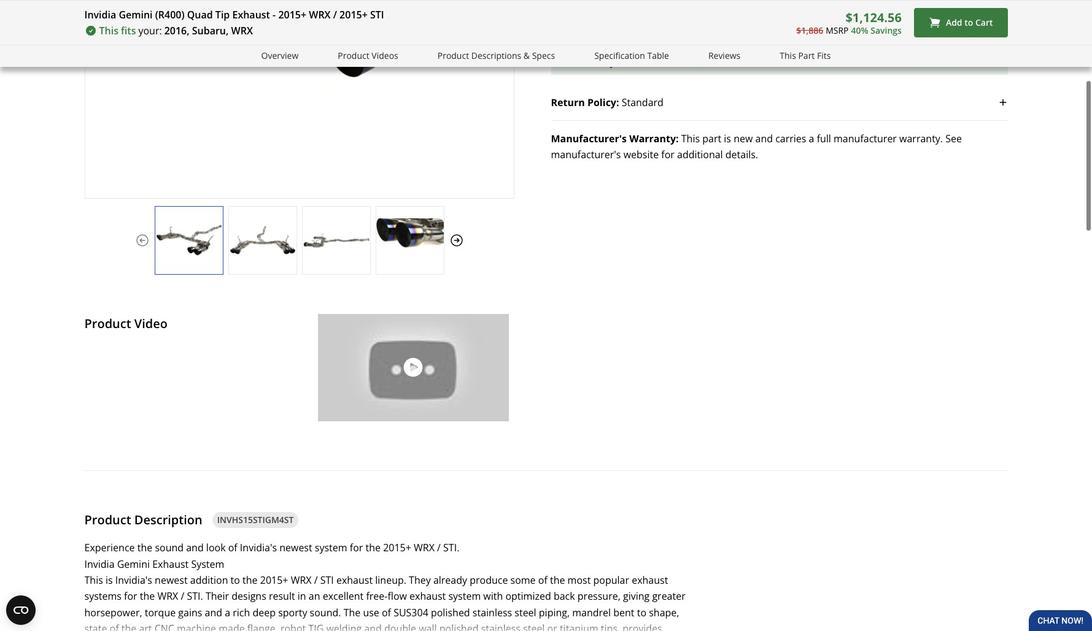 Task type: vqa. For each thing, say whether or not it's contained in the screenshot.
Subispeed logo
no



Task type: describe. For each thing, give the bounding box(es) containing it.
manufacturer's
[[551, 148, 621, 162]]

double
[[384, 623, 416, 632]]

mandrel
[[572, 607, 611, 620]]

0 vertical spatial exhaust
[[232, 8, 270, 21]]

2 vertical spatial for
[[124, 590, 137, 604]]

0 vertical spatial this fits your: 2016, subaru, wrx
[[99, 24, 253, 37]]

cnc
[[155, 623, 174, 632]]

of right some
[[538, 574, 548, 588]]

cart
[[976, 17, 993, 28]]

0 vertical spatial stainless
[[473, 607, 512, 620]]

1 horizontal spatial system
[[449, 590, 481, 604]]

0 horizontal spatial exhaust
[[336, 574, 373, 588]]

msrp
[[826, 24, 849, 36]]

and down use
[[364, 623, 382, 632]]

2015+ up result
[[260, 574, 288, 588]]

system
[[191, 558, 224, 571]]

see
[[946, 132, 962, 146]]

result
[[269, 590, 295, 604]]

full
[[817, 132, 831, 146]]

specs
[[532, 50, 555, 61]]

1 vertical spatial this fits your: 2016, subaru, wrx
[[571, 55, 725, 69]]

already
[[433, 574, 467, 588]]

of down horsepower,
[[110, 623, 119, 632]]

(r400)
[[155, 8, 185, 21]]

gains
[[178, 607, 202, 620]]

free-
[[366, 590, 388, 604]]

giving
[[623, 590, 650, 604]]

table
[[647, 50, 669, 61]]

&
[[524, 50, 530, 61]]

description
[[134, 512, 202, 529]]

this inside this part is new and carries a full manufacturer warranty. see manufacturer's website for additional details.
[[682, 132, 700, 146]]

for inside this part is new and carries a full manufacturer warranty. see manufacturer's website for additional details.
[[662, 148, 675, 162]]

0 horizontal spatial subaru,
[[192, 24, 229, 37]]

0 vertical spatial steel
[[515, 607, 536, 620]]

1 vertical spatial to
[[231, 574, 240, 588]]

warranty:
[[630, 132, 679, 146]]

of right use
[[382, 607, 391, 620]]

their
[[206, 590, 229, 604]]

0 horizontal spatial newest
[[155, 574, 188, 588]]

sound
[[155, 542, 184, 555]]

in
[[298, 590, 306, 604]]

torque
[[145, 607, 176, 620]]

2015+ up product videos
[[340, 8, 368, 21]]

the up back
[[550, 574, 565, 588]]

wrx right -
[[309, 8, 331, 21]]

horsepower,
[[84, 607, 142, 620]]

product video
[[84, 315, 168, 332]]

wrx up in
[[291, 574, 312, 588]]

invidia gemini (r400) quad tip exhaust - 2015+ wrx / 2015+ sti
[[84, 8, 384, 21]]

2015+ right -
[[278, 8, 307, 21]]

1 horizontal spatial for
[[350, 542, 363, 555]]

return policy: standard
[[551, 96, 664, 109]]

robot
[[281, 623, 306, 632]]

and down their
[[205, 607, 222, 620]]

the up lineup.
[[366, 542, 381, 555]]

2 horizontal spatial exhaust
[[632, 574, 668, 588]]

gemini inside the experience the sound and look of invidia's newest system for the 2015+ wrx / sti. invidia gemini exhaust system this is invidia's newest addition to the 2015+ wrx / sti exhaust lineup.  they already produce some of the most popular exhaust systems for the wrx / sti.  their designs result in an excellent free-flow exhaust system with optimized back pressure, giving greater horsepower, torque gains and a rich deep sporty sound. the use of sus304 polished stainless steel piping, mandrel bent to shape, state of the art cnc machine made flange, robot tig welding and double wall polished stainless steel or titanium tips, provi
[[117, 558, 150, 571]]

this inside this part fits link
[[780, 50, 796, 61]]

quad
[[187, 8, 213, 21]]

1 horizontal spatial exhaust
[[410, 590, 446, 604]]

policy:
[[588, 96, 619, 109]]

addition
[[190, 574, 228, 588]]

manufacturer's
[[551, 132, 627, 146]]

videos
[[372, 50, 398, 61]]

reviews
[[709, 50, 741, 61]]

piping,
[[539, 607, 570, 620]]

greater
[[652, 590, 686, 604]]

of right 'look'
[[228, 542, 237, 555]]

the left art on the left bottom of the page
[[121, 623, 136, 632]]

standard
[[622, 96, 664, 109]]

add to cart
[[946, 17, 993, 28]]

wall
[[419, 623, 437, 632]]

product for product description
[[84, 512, 131, 529]]

lineup.
[[375, 574, 406, 588]]

they
[[409, 574, 431, 588]]

the up "designs"
[[243, 574, 258, 588]]

systems
[[84, 590, 122, 604]]

website
[[624, 148, 659, 162]]

1 horizontal spatial newest
[[280, 542, 312, 555]]

return
[[551, 96, 585, 109]]

wrx up 'torque'
[[157, 590, 178, 604]]

back
[[554, 590, 575, 604]]

product for product video
[[84, 315, 131, 332]]

experience the sound and look of invidia's newest system for the 2015+ wrx / sti. invidia gemini exhaust system this is invidia's newest addition to the 2015+ wrx / sti exhaust lineup.  they already produce some of the most popular exhaust systems for the wrx / sti.  their designs result in an excellent free-flow exhaust system with optimized back pressure, giving greater horsepower, torque gains and a rich deep sporty sound. the use of sus304 polished stainless steel piping, mandrel bent to shape, state of the art cnc machine made flange, robot tig welding and double wall polished stainless steel or titanium tips, provi
[[84, 542, 686, 632]]

40%
[[851, 24, 869, 36]]

4 invhs15stigm4st invidia gemini (r400) quad tip exhaust  - 2015+ wrx / 2015+ sti-titanium tips, image from the left
[[376, 219, 444, 262]]

invidia inside the experience the sound and look of invidia's newest system for the 2015+ wrx / sti. invidia gemini exhaust system this is invidia's newest addition to the 2015+ wrx / sti exhaust lineup.  they already produce some of the most popular exhaust systems for the wrx / sti.  their designs result in an excellent free-flow exhaust system with optimized back pressure, giving greater horsepower, torque gains and a rich deep sporty sound. the use of sus304 polished stainless steel piping, mandrel bent to shape, state of the art cnc machine made flange, robot tig welding and double wall polished stainless steel or titanium tips, provi
[[84, 558, 115, 571]]

popular
[[594, 574, 629, 588]]

made
[[219, 623, 245, 632]]

an
[[309, 590, 320, 604]]

savings
[[871, 24, 902, 36]]

additional
[[677, 148, 723, 162]]

add
[[946, 17, 963, 28]]

tig
[[308, 623, 324, 632]]

1 invhs15stigm4st invidia gemini (r400) quad tip exhaust  - 2015+ wrx / 2015+ sti-titanium tips, image from the left
[[155, 219, 223, 262]]

product for product descriptions & specs
[[438, 50, 469, 61]]

product videos
[[338, 50, 398, 61]]

1 vertical spatial fits
[[593, 55, 608, 69]]

specification table link
[[595, 49, 669, 63]]

1 horizontal spatial to
[[637, 607, 647, 620]]

a inside this part is new and carries a full manufacturer warranty. see manufacturer's website for additional details.
[[809, 132, 815, 146]]

product videos link
[[338, 49, 398, 63]]

0 horizontal spatial sti.
[[187, 590, 203, 604]]

and inside this part is new and carries a full manufacturer warranty. see manufacturer's website for additional details.
[[756, 132, 773, 146]]

part
[[703, 132, 722, 146]]

tips,
[[601, 623, 620, 632]]

product descriptions & specs
[[438, 50, 555, 61]]

0 vertical spatial fits
[[121, 24, 136, 37]]

part
[[799, 50, 815, 61]]

wrx up the they
[[414, 542, 435, 555]]

new
[[734, 132, 753, 146]]

specification table
[[595, 50, 669, 61]]

designs
[[232, 590, 266, 604]]

/ up already in the bottom of the page
[[437, 542, 441, 555]]

-
[[273, 8, 276, 21]]

this part fits link
[[780, 49, 831, 63]]



Task type: locate. For each thing, give the bounding box(es) containing it.
0 horizontal spatial your:
[[138, 24, 162, 37]]

steel down optimized
[[515, 607, 536, 620]]

0 horizontal spatial is
[[106, 574, 113, 588]]

0 vertical spatial polished
[[431, 607, 470, 620]]

2016, up standard
[[636, 55, 661, 69]]

product for product videos
[[338, 50, 369, 61]]

optimized
[[506, 590, 551, 604]]

state
[[84, 623, 107, 632]]

wrx
[[309, 8, 331, 21], [231, 24, 253, 37], [703, 55, 725, 69], [414, 542, 435, 555], [291, 574, 312, 588], [157, 590, 178, 604]]

welding
[[326, 623, 362, 632]]

0 horizontal spatial fits
[[121, 24, 136, 37]]

to
[[965, 17, 974, 28], [231, 574, 240, 588], [637, 607, 647, 620]]

1 horizontal spatial a
[[809, 132, 815, 146]]

wrx right table
[[703, 55, 725, 69]]

sti. up already in the bottom of the page
[[443, 542, 460, 555]]

gemini down experience
[[117, 558, 150, 571]]

a inside the experience the sound and look of invidia's newest system for the 2015+ wrx / sti. invidia gemini exhaust system this is invidia's newest addition to the 2015+ wrx / sti exhaust lineup.  they already produce some of the most popular exhaust systems for the wrx / sti.  their designs result in an excellent free-flow exhaust system with optimized back pressure, giving greater horsepower, torque gains and a rich deep sporty sound. the use of sus304 polished stainless steel piping, mandrel bent to shape, state of the art cnc machine made flange, robot tig welding and double wall polished stainless steel or titanium tips, provi
[[225, 607, 230, 620]]

details.
[[726, 148, 758, 162]]

bent
[[614, 607, 635, 620]]

specification
[[595, 50, 645, 61]]

0 vertical spatial newest
[[280, 542, 312, 555]]

with
[[483, 590, 503, 604]]

1 horizontal spatial fits
[[593, 55, 608, 69]]

1 vertical spatial steel
[[523, 623, 545, 632]]

machine
[[177, 623, 216, 632]]

add to cart button
[[914, 8, 1008, 37]]

pressure,
[[578, 590, 621, 604]]

and
[[756, 132, 773, 146], [186, 542, 204, 555], [205, 607, 222, 620], [364, 623, 382, 632]]

your:
[[138, 24, 162, 37], [610, 55, 634, 69]]

experience
[[84, 542, 135, 555]]

1 vertical spatial 2016,
[[636, 55, 661, 69]]

0 vertical spatial invidia
[[84, 8, 116, 21]]

$1,886
[[797, 24, 824, 36]]

1 vertical spatial your:
[[610, 55, 634, 69]]

product description
[[84, 512, 202, 529]]

0 horizontal spatial this fits your: 2016, subaru, wrx
[[99, 24, 253, 37]]

is inside the experience the sound and look of invidia's newest system for the 2015+ wrx / sti. invidia gemini exhaust system this is invidia's newest addition to the 2015+ wrx / sti exhaust lineup.  they already produce some of the most popular exhaust systems for the wrx / sti.  their designs result in an excellent free-flow exhaust system with optimized back pressure, giving greater horsepower, torque gains and a rich deep sporty sound. the use of sus304 polished stainless steel piping, mandrel bent to shape, state of the art cnc machine made flange, robot tig welding and double wall polished stainless steel or titanium tips, provi
[[106, 574, 113, 588]]

1 vertical spatial gemini
[[117, 558, 150, 571]]

0 vertical spatial for
[[662, 148, 675, 162]]

the left "sound"
[[137, 542, 152, 555]]

1 horizontal spatial sti
[[370, 8, 384, 21]]

product up experience
[[84, 512, 131, 529]]

exhaust left -
[[232, 8, 270, 21]]

1 vertical spatial stainless
[[481, 623, 521, 632]]

invidia's down invhs15stigm4st
[[240, 542, 277, 555]]

0 vertical spatial your:
[[138, 24, 162, 37]]

invhs15stigm4st
[[217, 514, 294, 526]]

for up excellent
[[350, 542, 363, 555]]

this part is new and carries a full manufacturer warranty. see manufacturer's website for additional details.
[[551, 132, 962, 162]]

product
[[338, 50, 369, 61], [438, 50, 469, 61], [84, 315, 131, 332], [84, 512, 131, 529]]

overview link
[[261, 49, 299, 63]]

deep
[[253, 607, 276, 620]]

for
[[662, 148, 675, 162], [350, 542, 363, 555], [124, 590, 137, 604]]

0 vertical spatial 2016,
[[164, 24, 190, 37]]

invidia's
[[240, 542, 277, 555], [115, 574, 152, 588]]

0 vertical spatial gemini
[[119, 8, 153, 21]]

wrx down invidia gemini (r400) quad tip exhaust - 2015+ wrx / 2015+ sti
[[231, 24, 253, 37]]

some
[[511, 574, 536, 588]]

newest down "sound"
[[155, 574, 188, 588]]

exhaust down the they
[[410, 590, 446, 604]]

flange,
[[247, 623, 278, 632]]

go to right image image
[[449, 233, 464, 248]]

subaru,
[[192, 24, 229, 37], [664, 55, 700, 69]]

a left full
[[809, 132, 815, 146]]

3 invhs15stigm4st invidia gemini (r400) quad tip exhaust  - 2015+ wrx / 2015+ sti-titanium tips, image from the left
[[302, 219, 370, 262]]

open widget image
[[6, 596, 36, 626]]

2 invidia from the top
[[84, 558, 115, 571]]

0 horizontal spatial invidia's
[[115, 574, 152, 588]]

subaru, down quad
[[192, 24, 229, 37]]

manufacturer
[[834, 132, 897, 146]]

manufacturer's warranty:
[[551, 132, 679, 146]]

1 vertical spatial subaru,
[[664, 55, 700, 69]]

and up system
[[186, 542, 204, 555]]

/ up the an
[[314, 574, 318, 588]]

sporty
[[278, 607, 307, 620]]

0 horizontal spatial to
[[231, 574, 240, 588]]

$1,124.56
[[846, 9, 902, 26]]

0 vertical spatial sti
[[370, 8, 384, 21]]

this
[[99, 24, 118, 37], [780, 50, 796, 61], [571, 55, 590, 69], [682, 132, 700, 146], [84, 574, 103, 588]]

reviews link
[[709, 49, 741, 63]]

1 horizontal spatial your:
[[610, 55, 634, 69]]

this fits your: 2016, subaru, wrx up standard
[[571, 55, 725, 69]]

product descriptions & specs link
[[438, 49, 555, 63]]

is up systems
[[106, 574, 113, 588]]

product left descriptions
[[438, 50, 469, 61]]

0 vertical spatial to
[[965, 17, 974, 28]]

rich
[[233, 607, 250, 620]]

subaru, left reviews link
[[664, 55, 700, 69]]

system
[[315, 542, 347, 555], [449, 590, 481, 604]]

fits
[[121, 24, 136, 37], [593, 55, 608, 69]]

0 vertical spatial subaru,
[[192, 24, 229, 37]]

system up excellent
[[315, 542, 347, 555]]

/ right -
[[333, 8, 337, 21]]

exhaust up excellent
[[336, 574, 373, 588]]

your: left table
[[610, 55, 634, 69]]

1 horizontal spatial subaru,
[[664, 55, 700, 69]]

to inside button
[[965, 17, 974, 28]]

product left video
[[84, 315, 131, 332]]

exhaust down "sound"
[[152, 558, 189, 571]]

to right add
[[965, 17, 974, 28]]

exhaust up giving
[[632, 574, 668, 588]]

is
[[724, 132, 731, 146], [106, 574, 113, 588]]

sus304
[[394, 607, 429, 620]]

a left rich
[[225, 607, 230, 620]]

tip
[[215, 8, 230, 21]]

polished right wall
[[440, 623, 479, 632]]

0 horizontal spatial 2016,
[[164, 24, 190, 37]]

1 horizontal spatial exhaust
[[232, 8, 270, 21]]

overview
[[261, 50, 299, 61]]

excellent
[[323, 590, 364, 604]]

0 horizontal spatial exhaust
[[152, 558, 189, 571]]

titanium
[[560, 623, 599, 632]]

to up "designs"
[[231, 574, 240, 588]]

1 vertical spatial exhaust
[[152, 558, 189, 571]]

product left videos in the top left of the page
[[338, 50, 369, 61]]

sti up videos in the top left of the page
[[370, 8, 384, 21]]

1 vertical spatial polished
[[440, 623, 479, 632]]

2 vertical spatial to
[[637, 607, 647, 620]]

carries
[[776, 132, 807, 146]]

0 horizontal spatial sti
[[320, 574, 334, 588]]

and right new
[[756, 132, 773, 146]]

exhaust inside the experience the sound and look of invidia's newest system for the 2015+ wrx / sti. invidia gemini exhaust system this is invidia's newest addition to the 2015+ wrx / sti exhaust lineup.  they already produce some of the most popular exhaust systems for the wrx / sti.  their designs result in an excellent free-flow exhaust system with optimized back pressure, giving greater horsepower, torque gains and a rich deep sporty sound. the use of sus304 polished stainless steel piping, mandrel bent to shape, state of the art cnc machine made flange, robot tig welding and double wall polished stainless steel or titanium tips, provi
[[152, 558, 189, 571]]

newest up in
[[280, 542, 312, 555]]

the up 'torque'
[[140, 590, 155, 604]]

polished up wall
[[431, 607, 470, 620]]

2 invhs15stigm4st invidia gemini (r400) quad tip exhaust  - 2015+ wrx / 2015+ sti-titanium tips, image from the left
[[229, 219, 296, 262]]

1 horizontal spatial invidia's
[[240, 542, 277, 555]]

0 horizontal spatial system
[[315, 542, 347, 555]]

most
[[568, 574, 591, 588]]

0 vertical spatial sti.
[[443, 542, 460, 555]]

1 horizontal spatial this fits your: 2016, subaru, wrx
[[571, 55, 725, 69]]

$1,124.56 $1,886 msrp 40% savings
[[797, 9, 902, 36]]

1 vertical spatial invidia
[[84, 558, 115, 571]]

1 horizontal spatial is
[[724, 132, 731, 146]]

your: down (r400)
[[138, 24, 162, 37]]

to down giving
[[637, 607, 647, 620]]

/ up gains
[[181, 590, 184, 604]]

2015+ up lineup.
[[383, 542, 411, 555]]

2016, down (r400)
[[164, 24, 190, 37]]

art
[[139, 623, 152, 632]]

0 horizontal spatial a
[[225, 607, 230, 620]]

sti inside the experience the sound and look of invidia's newest system for the 2015+ wrx / sti. invidia gemini exhaust system this is invidia's newest addition to the 2015+ wrx / sti exhaust lineup.  they already produce some of the most popular exhaust systems for the wrx / sti.  their designs result in an excellent free-flow exhaust system with optimized back pressure, giving greater horsepower, torque gains and a rich deep sporty sound. the use of sus304 polished stainless steel piping, mandrel bent to shape, state of the art cnc machine made flange, robot tig welding and double wall polished stainless steel or titanium tips, provi
[[320, 574, 334, 588]]

invidia
[[84, 8, 116, 21], [84, 558, 115, 571]]

a
[[809, 132, 815, 146], [225, 607, 230, 620]]

1 vertical spatial invidia's
[[115, 574, 152, 588]]

is right part
[[724, 132, 731, 146]]

1 vertical spatial for
[[350, 542, 363, 555]]

/
[[333, 8, 337, 21], [437, 542, 441, 555], [314, 574, 318, 588], [181, 590, 184, 604]]

1 vertical spatial newest
[[155, 574, 188, 588]]

system down already in the bottom of the page
[[449, 590, 481, 604]]

1 vertical spatial sti
[[320, 574, 334, 588]]

0 horizontal spatial for
[[124, 590, 137, 604]]

1 vertical spatial a
[[225, 607, 230, 620]]

video
[[134, 315, 168, 332]]

invhs15stigm4st invidia gemini (r400) quad tip exhaust  - 2015+ wrx / 2015+ sti-titanium tips, image
[[155, 219, 223, 262], [229, 219, 296, 262], [302, 219, 370, 262], [376, 219, 444, 262]]

0 vertical spatial invidia's
[[240, 542, 277, 555]]

for down warranty:
[[662, 148, 675, 162]]

1 horizontal spatial 2016,
[[636, 55, 661, 69]]

1 vertical spatial sti.
[[187, 590, 203, 604]]

sti. up gains
[[187, 590, 203, 604]]

1 invidia from the top
[[84, 8, 116, 21]]

or
[[547, 623, 557, 632]]

2 horizontal spatial for
[[662, 148, 675, 162]]

is inside this part is new and carries a full manufacturer warranty. see manufacturer's website for additional details.
[[724, 132, 731, 146]]

this fits your: 2016, subaru, wrx down (r400)
[[99, 24, 253, 37]]

2 horizontal spatial to
[[965, 17, 974, 28]]

gemini left (r400)
[[119, 8, 153, 21]]

0 vertical spatial a
[[809, 132, 815, 146]]

produce
[[470, 574, 508, 588]]

2016,
[[164, 24, 190, 37], [636, 55, 661, 69]]

1 vertical spatial system
[[449, 590, 481, 604]]

this inside the experience the sound and look of invidia's newest system for the 2015+ wrx / sti. invidia gemini exhaust system this is invidia's newest addition to the 2015+ wrx / sti exhaust lineup.  they already produce some of the most popular exhaust systems for the wrx / sti.  their designs result in an excellent free-flow exhaust system with optimized back pressure, giving greater horsepower, torque gains and a rich deep sporty sound. the use of sus304 polished stainless steel piping, mandrel bent to shape, state of the art cnc machine made flange, robot tig welding and double wall polished stainless steel or titanium tips, provi
[[84, 574, 103, 588]]

for up horsepower,
[[124, 590, 137, 604]]

sti up excellent
[[320, 574, 334, 588]]

0 vertical spatial system
[[315, 542, 347, 555]]

descriptions
[[471, 50, 521, 61]]

invidia's up systems
[[115, 574, 152, 588]]

newest
[[280, 542, 312, 555], [155, 574, 188, 588]]

look
[[206, 542, 226, 555]]

flow
[[388, 590, 407, 604]]

1 horizontal spatial sti.
[[443, 542, 460, 555]]

0 vertical spatial is
[[724, 132, 731, 146]]

fits
[[817, 50, 831, 61]]

steel left or
[[523, 623, 545, 632]]

use
[[363, 607, 379, 620]]

1 vertical spatial is
[[106, 574, 113, 588]]



